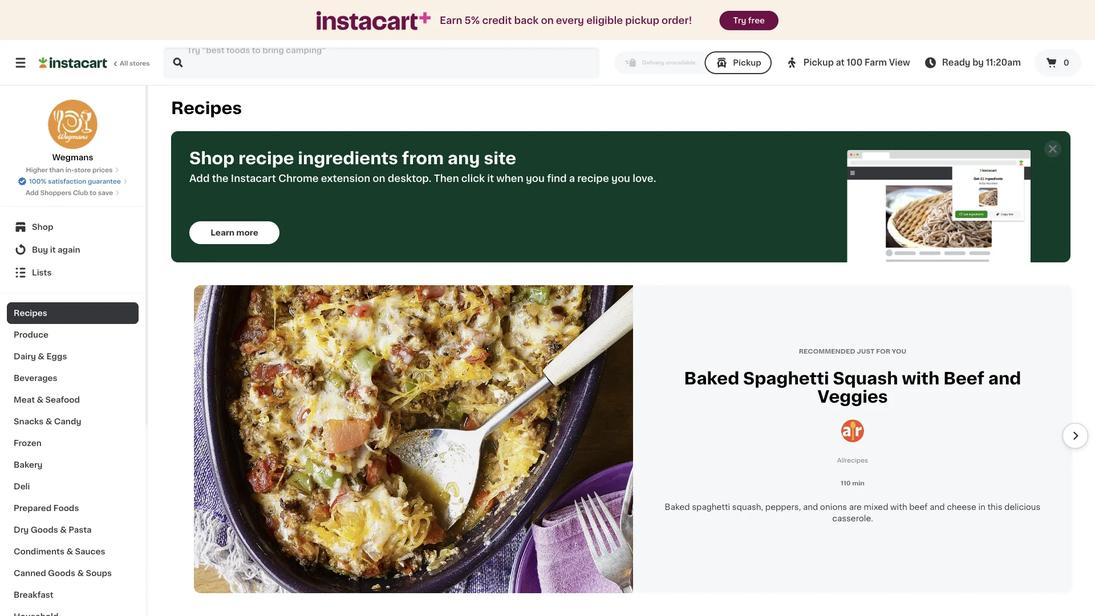 Task type: describe. For each thing, give the bounding box(es) containing it.
meat & seafood
[[14, 396, 80, 404]]

deli link
[[7, 476, 139, 497]]

eligible
[[586, 16, 623, 25]]

pickup
[[625, 16, 659, 25]]

cheese
[[947, 503, 976, 511]]

save
[[98, 190, 113, 196]]

snacks & candy link
[[7, 411, 139, 432]]

bakery
[[14, 461, 43, 469]]

dry goods & pasta
[[14, 526, 92, 534]]

ingredients
[[298, 150, 398, 167]]

condiments & sauces link
[[7, 541, 139, 562]]

express icon image
[[317, 11, 431, 30]]

1 horizontal spatial on
[[541, 16, 554, 25]]

learn
[[211, 229, 234, 237]]

satisfaction
[[48, 178, 86, 185]]

foods
[[53, 504, 79, 512]]

0 vertical spatial recipe
[[238, 150, 294, 167]]

shop for shop
[[32, 223, 53, 231]]

try
[[733, 17, 746, 25]]

site
[[484, 150, 516, 167]]

breakfast link
[[7, 584, 139, 606]]

shoppers
[[40, 190, 71, 196]]

0 vertical spatial recipes
[[171, 100, 242, 116]]

mixed
[[864, 503, 888, 511]]

11:20am
[[986, 58, 1021, 67]]

0 horizontal spatial and
[[803, 503, 818, 511]]

dry goods & pasta link
[[7, 519, 139, 541]]

meat & seafood link
[[7, 389, 139, 411]]

veggies
[[818, 388, 888, 405]]

learn more
[[211, 229, 258, 237]]

from
[[402, 150, 444, 167]]

& for dairy
[[38, 353, 44, 360]]

soups
[[86, 569, 112, 577]]

love.
[[633, 174, 656, 183]]

candy
[[54, 418, 81, 426]]

add shoppers club to save link
[[26, 188, 120, 197]]

min
[[852, 480, 865, 486]]

& for meat
[[37, 396, 43, 404]]

5%
[[465, 16, 480, 25]]

in-
[[65, 167, 74, 173]]

meat
[[14, 396, 35, 404]]

1 horizontal spatial and
[[930, 503, 945, 511]]

when
[[496, 174, 523, 183]]

beverages
[[14, 374, 57, 382]]

lists
[[32, 269, 52, 277]]

learn more button
[[189, 221, 279, 244]]

all stores
[[120, 60, 150, 66]]

in
[[978, 503, 986, 511]]

for
[[876, 348, 890, 354]]

service type group
[[615, 51, 772, 74]]

and inside baked spaghetti squash with beef and veggies
[[988, 370, 1021, 386]]

this
[[988, 503, 1002, 511]]

shop recipe ingredients from any site
[[189, 150, 516, 167]]

wegmans
[[52, 153, 93, 161]]

baked spaghetti squash with beef and veggies
[[684, 370, 1021, 405]]

spaghetti
[[692, 503, 730, 511]]

frozen link
[[7, 432, 139, 454]]

seafood
[[45, 396, 80, 404]]

0
[[1064, 59, 1069, 67]]

condiments & sauces
[[14, 548, 105, 556]]

1 you from the left
[[526, 174, 545, 183]]

click
[[461, 174, 485, 183]]

buy it again link
[[7, 238, 139, 261]]

deli
[[14, 483, 30, 491]]

than
[[49, 167, 64, 173]]

canned
[[14, 569, 46, 577]]

try free
[[733, 17, 765, 25]]

baked spaghetti squash, peppers, and onions are mixed with beef and cheese in this delicious casserole.
[[665, 503, 1041, 522]]

buy it again
[[32, 246, 80, 254]]

recipes link
[[7, 302, 139, 324]]

ready by 11:20am
[[942, 58, 1021, 67]]

by
[[973, 58, 984, 67]]

recommended just for you
[[799, 348, 907, 354]]

breakfast
[[14, 591, 53, 599]]

2 you from the left
[[611, 174, 630, 183]]

goods for dry
[[31, 526, 58, 534]]

pickup at 100 farm view button
[[785, 47, 910, 79]]

find
[[547, 174, 567, 183]]

& for condiments
[[66, 548, 73, 556]]

squash
[[833, 370, 898, 386]]

add for add shoppers club to save
[[26, 190, 39, 196]]

then
[[434, 174, 459, 183]]

store
[[74, 167, 91, 173]]

extension
[[321, 174, 370, 183]]

pickup for pickup at 100 farm view
[[804, 58, 834, 67]]

Search field
[[164, 48, 599, 78]]

earn
[[440, 16, 462, 25]]

1 vertical spatial recipe
[[577, 174, 609, 183]]

onions
[[820, 503, 847, 511]]

stores
[[129, 60, 150, 66]]



Task type: locate. For each thing, give the bounding box(es) containing it.
instacart
[[231, 174, 276, 183]]

100% satisfaction guarantee
[[29, 178, 121, 185]]

instacart logo image
[[39, 56, 107, 70]]

1 vertical spatial on
[[373, 174, 385, 183]]

on right back
[[541, 16, 554, 25]]

buy
[[32, 246, 48, 254]]

and right beef
[[988, 370, 1021, 386]]

shop for shop recipe ingredients from any site
[[189, 150, 235, 167]]

0 vertical spatial with
[[902, 370, 940, 386]]

every
[[556, 16, 584, 25]]

it
[[487, 174, 494, 183], [50, 246, 56, 254]]

wegmans logo image
[[48, 99, 98, 149]]

higher than in-store prices link
[[26, 165, 119, 175]]

snacks & candy
[[14, 418, 81, 426]]

any
[[448, 150, 480, 167]]

add down 100%
[[26, 190, 39, 196]]

0 horizontal spatial shop
[[32, 223, 53, 231]]

shop link
[[7, 216, 139, 238]]

again
[[58, 246, 80, 254]]

spaghetti
[[743, 370, 829, 386]]

it right click
[[487, 174, 494, 183]]

0 vertical spatial baked
[[684, 370, 739, 386]]

prepared
[[14, 504, 52, 512]]

beverages link
[[7, 367, 139, 389]]

1 vertical spatial baked
[[665, 503, 690, 511]]

1 horizontal spatial recipe
[[577, 174, 609, 183]]

baked for baked spaghetti squash, peppers, and onions are mixed with beef and cheese in this delicious casserole.
[[665, 503, 690, 511]]

pickup left at
[[804, 58, 834, 67]]

& left soups
[[77, 569, 84, 577]]

pickup at 100 farm view
[[804, 58, 910, 67]]

& inside meat & seafood link
[[37, 396, 43, 404]]

prices
[[92, 167, 113, 173]]

credit
[[482, 16, 512, 25]]

recommended
[[799, 348, 855, 354]]

peppers,
[[765, 503, 801, 511]]

it right buy
[[50, 246, 56, 254]]

0 vertical spatial shop
[[189, 150, 235, 167]]

2 horizontal spatial and
[[988, 370, 1021, 386]]

& inside canned goods & soups link
[[77, 569, 84, 577]]

wegmans link
[[48, 99, 98, 163]]

1 vertical spatial recipes
[[14, 309, 47, 317]]

0 horizontal spatial on
[[373, 174, 385, 183]]

higher than in-store prices
[[26, 167, 113, 173]]

pickup down try free on the right of page
[[733, 59, 761, 67]]

canned goods & soups
[[14, 569, 112, 577]]

lists link
[[7, 261, 139, 284]]

0 horizontal spatial recipe
[[238, 150, 294, 167]]

club
[[73, 190, 88, 196]]

1 vertical spatial it
[[50, 246, 56, 254]]

110 min
[[841, 480, 865, 486]]

view
[[889, 58, 910, 67]]

all stores link
[[39, 47, 151, 79]]

recipe right a
[[577, 174, 609, 183]]

& inside snacks & candy link
[[45, 418, 52, 426]]

sauces
[[75, 548, 105, 556]]

baked inside baked spaghetti squash, peppers, and onions are mixed with beef and cheese in this delicious casserole.
[[665, 503, 690, 511]]

1 vertical spatial goods
[[48, 569, 75, 577]]

recipe
[[238, 150, 294, 167], [577, 174, 609, 183]]

you
[[892, 348, 907, 354]]

0 button
[[1035, 49, 1081, 76]]

produce
[[14, 331, 48, 339]]

prepared foods link
[[7, 497, 139, 519]]

free
[[748, 17, 765, 25]]

back
[[514, 16, 539, 25]]

chrome
[[278, 174, 319, 183]]

delicious
[[1005, 503, 1041, 511]]

0 horizontal spatial add
[[26, 190, 39, 196]]

1 horizontal spatial pickup
[[804, 58, 834, 67]]

& inside condiments & sauces link
[[66, 548, 73, 556]]

1 vertical spatial add
[[26, 190, 39, 196]]

canned goods & soups link
[[7, 562, 139, 584]]

casserole.
[[832, 514, 873, 522]]

pickup for pickup
[[733, 59, 761, 67]]

you
[[526, 174, 545, 183], [611, 174, 630, 183]]

you left find on the top of page
[[526, 174, 545, 183]]

at
[[836, 58, 845, 67]]

&
[[38, 353, 44, 360], [37, 396, 43, 404], [45, 418, 52, 426], [60, 526, 67, 534], [66, 548, 73, 556], [77, 569, 84, 577]]

add left 'the'
[[189, 174, 210, 183]]

0 vertical spatial it
[[487, 174, 494, 183]]

more
[[236, 229, 258, 237]]

goods for canned
[[48, 569, 75, 577]]

on
[[541, 16, 554, 25], [373, 174, 385, 183]]

0 vertical spatial goods
[[31, 526, 58, 534]]

shop up 'the'
[[189, 150, 235, 167]]

& right meat
[[37, 396, 43, 404]]

pickup
[[804, 58, 834, 67], [733, 59, 761, 67]]

earn 5% credit back on every eligible pickup order!
[[440, 16, 692, 25]]

& for snacks
[[45, 418, 52, 426]]

dairy
[[14, 353, 36, 360]]

1 vertical spatial with
[[890, 503, 907, 511]]

with down you
[[902, 370, 940, 386]]

allrecipes image
[[841, 420, 864, 442]]

0 horizontal spatial recipes
[[14, 309, 47, 317]]

order!
[[662, 16, 692, 25]]

baked inside baked spaghetti squash with beef and veggies
[[684, 370, 739, 386]]

bakery link
[[7, 454, 139, 476]]

None search field
[[163, 47, 600, 79]]

add for add the instacart chrome extension on desktop. then click it when you find a recipe you love.
[[189, 174, 210, 183]]

& inside the dry goods & pasta "link"
[[60, 526, 67, 534]]

eggs
[[46, 353, 67, 360]]

extension banner image
[[847, 150, 1031, 262]]

1 horizontal spatial add
[[189, 174, 210, 183]]

0 horizontal spatial pickup
[[733, 59, 761, 67]]

desktop.
[[388, 174, 432, 183]]

1 horizontal spatial recipes
[[171, 100, 242, 116]]

1 vertical spatial shop
[[32, 223, 53, 231]]

are
[[849, 503, 862, 511]]

1 horizontal spatial it
[[487, 174, 494, 183]]

0 vertical spatial on
[[541, 16, 554, 25]]

with
[[902, 370, 940, 386], [890, 503, 907, 511]]

item carousel region
[[171, 285, 1088, 593]]

pasta
[[69, 526, 92, 534]]

beef
[[944, 370, 985, 386]]

0 vertical spatial add
[[189, 174, 210, 183]]

dairy & eggs
[[14, 353, 67, 360]]

with inside baked spaghetti squash, peppers, and onions are mixed with beef and cheese in this delicious casserole.
[[890, 503, 907, 511]]

you left love.
[[611, 174, 630, 183]]

& left 'pasta'
[[60, 526, 67, 534]]

& left sauces
[[66, 548, 73, 556]]

a
[[569, 174, 575, 183]]

recipes
[[171, 100, 242, 116], [14, 309, 47, 317]]

all
[[120, 60, 128, 66]]

snacks
[[14, 418, 44, 426]]

goods down "prepared foods"
[[31, 526, 58, 534]]

recipe up instacart
[[238, 150, 294, 167]]

beef
[[909, 503, 928, 511]]

ready
[[942, 58, 971, 67]]

and left onions
[[803, 503, 818, 511]]

shop up buy
[[32, 223, 53, 231]]

higher
[[26, 167, 48, 173]]

baked for baked spaghetti squash with beef and veggies
[[684, 370, 739, 386]]

pickup inside button
[[733, 59, 761, 67]]

baked
[[684, 370, 739, 386], [665, 503, 690, 511]]

goods down condiments & sauces
[[48, 569, 75, 577]]

just
[[857, 348, 875, 354]]

goods inside "link"
[[31, 526, 58, 534]]

goods
[[31, 526, 58, 534], [48, 569, 75, 577]]

100%
[[29, 178, 46, 185]]

0 horizontal spatial you
[[526, 174, 545, 183]]

pickup inside popup button
[[804, 58, 834, 67]]

& inside dairy & eggs link
[[38, 353, 44, 360]]

& left candy
[[45, 418, 52, 426]]

with inside baked spaghetti squash with beef and veggies
[[902, 370, 940, 386]]

add shoppers club to save
[[26, 190, 113, 196]]

100% satisfaction guarantee button
[[18, 175, 128, 186]]

1 horizontal spatial shop
[[189, 150, 235, 167]]

& left eggs
[[38, 353, 44, 360]]

guarantee
[[88, 178, 121, 185]]

1 horizontal spatial you
[[611, 174, 630, 183]]

0 horizontal spatial it
[[50, 246, 56, 254]]

dairy & eggs link
[[7, 346, 139, 367]]

and right beef on the right bottom of the page
[[930, 503, 945, 511]]

110
[[841, 480, 851, 486]]

on left "desktop."
[[373, 174, 385, 183]]

the
[[212, 174, 229, 183]]

with left beef on the right bottom of the page
[[890, 503, 907, 511]]

condiments
[[14, 548, 64, 556]]



Task type: vqa. For each thing, say whether or not it's contained in the screenshot.
'Liquor'
no



